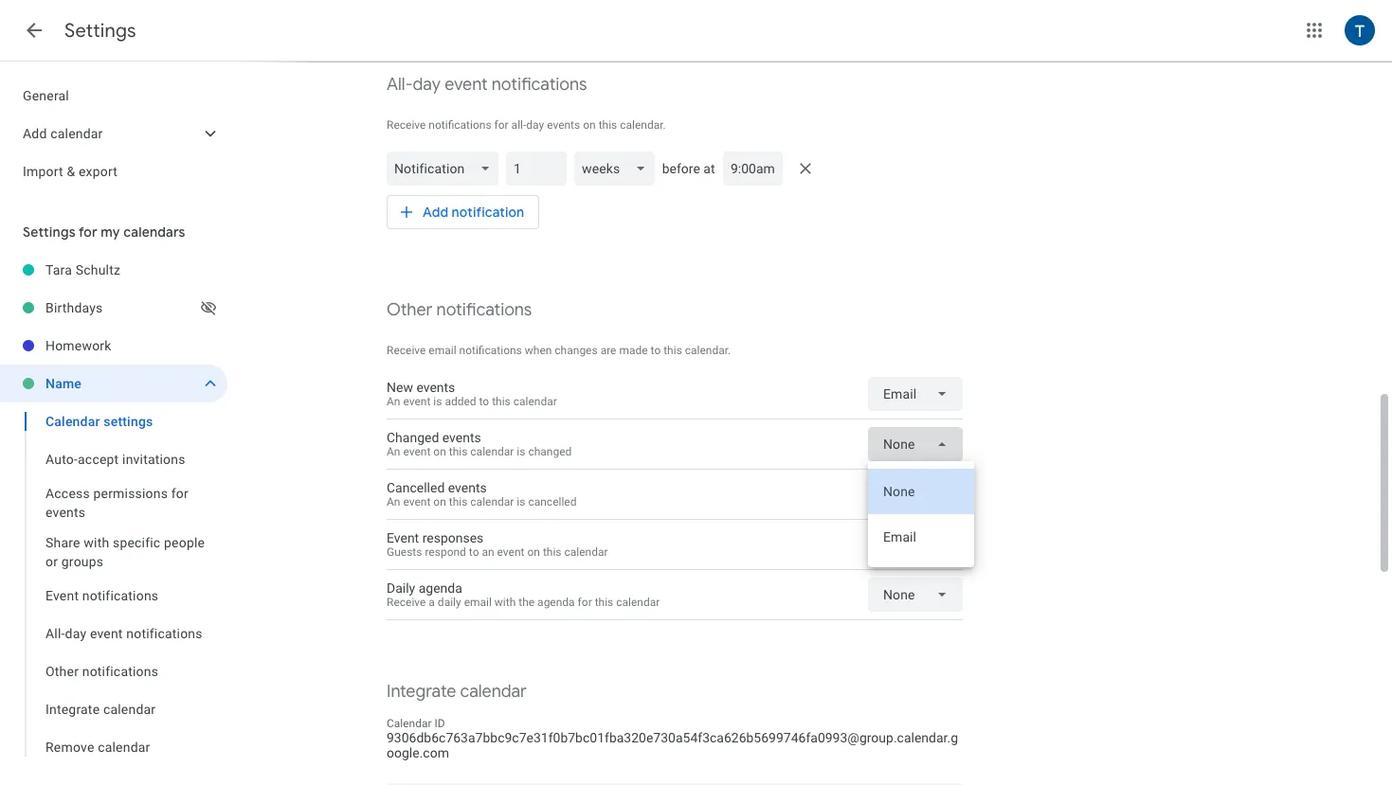 Task type: describe. For each thing, give the bounding box(es) containing it.
the
[[519, 596, 535, 610]]

before at
[[662, 161, 715, 176]]

other notifications inside group
[[46, 665, 158, 680]]

export
[[79, 164, 118, 179]]

schultz
[[76, 263, 121, 278]]

integrate inside settings for my calendars tree
[[46, 703, 100, 718]]

events inside 'access permissions for events'
[[46, 505, 85, 520]]

calendar for calendar settings
[[46, 414, 100, 429]]

is for changed events
[[517, 446, 526, 459]]

daily
[[387, 581, 415, 596]]

homework link
[[46, 327, 228, 365]]

name link
[[46, 365, 193, 403]]

auto-
[[46, 452, 78, 467]]

email inside "daily agenda receive a daily email with the agenda for this calendar"
[[464, 596, 492, 610]]

share with specific people or groups
[[46, 536, 205, 570]]

new events an event is added to this calendar
[[387, 380, 557, 409]]

tara schultz tree item
[[0, 251, 228, 289]]

an for new events
[[387, 395, 401, 409]]

for left "all-"
[[494, 119, 509, 132]]

people
[[164, 536, 205, 551]]

daily
[[438, 596, 461, 610]]

event up receive notifications for all-day events on this calendar.
[[445, 74, 488, 96]]

1 horizontal spatial integrate
[[387, 682, 456, 703]]

this up 1 week before at 9am element
[[599, 119, 617, 132]]

calendar id 9306db6c763a7bbc9c7e31f0b7bc01fba320e730a54f3ca626b5699746fa0993@group.calendar.g oogle.com
[[387, 718, 959, 761]]

add notification
[[423, 204, 525, 221]]

is for cancelled events
[[517, 496, 526, 509]]

groups
[[61, 555, 104, 570]]

go back image
[[23, 19, 46, 42]]

permissions
[[93, 486, 168, 502]]

calendar inside new events an event is added to this calendar
[[514, 395, 557, 409]]

this inside cancelled events an event on this calendar is cancelled
[[449, 496, 468, 509]]

id
[[435, 718, 445, 731]]

an event on this calendar is changed list box
[[868, 462, 975, 568]]

oogle.com
[[387, 746, 449, 761]]

accept
[[78, 452, 119, 467]]

general
[[23, 88, 69, 103]]

1 vertical spatial day
[[526, 119, 544, 132]]

cancelled events an event on this calendar is cancelled
[[387, 481, 577, 509]]

1 vertical spatial calendar.
[[685, 344, 731, 357]]

remove calendar
[[46, 740, 150, 756]]

receive for all-
[[387, 119, 426, 132]]

1 option from the top
[[868, 469, 975, 515]]

on inside the event responses guests respond to an event on this calendar
[[528, 546, 540, 559]]

changed events an event on this calendar is changed
[[387, 430, 572, 459]]

responses
[[422, 531, 484, 546]]

add notification button
[[387, 190, 540, 235]]

0 horizontal spatial agenda
[[419, 581, 462, 596]]

event responses guests respond to an event on this calendar
[[387, 531, 608, 559]]

settings for settings for my calendars
[[23, 224, 76, 241]]

access
[[46, 486, 90, 502]]

integrate calendar inside group
[[46, 703, 156, 718]]

add for add notification
[[423, 204, 449, 221]]

calendar inside tree
[[50, 126, 103, 141]]

on right "all-"
[[583, 119, 596, 132]]

all- inside group
[[46, 627, 65, 642]]

access permissions for events
[[46, 486, 189, 520]]

0 vertical spatial email
[[429, 344, 457, 357]]

1 horizontal spatial agenda
[[538, 596, 575, 610]]

respond
[[425, 546, 466, 559]]

a
[[429, 596, 435, 610]]

events for cancelled events
[[448, 481, 487, 496]]

1 horizontal spatial all-
[[387, 74, 413, 96]]

event inside new events an event is added to this calendar
[[403, 395, 431, 409]]

events right "all-"
[[547, 119, 580, 132]]

calendars
[[123, 224, 186, 241]]

all-day event notifications inside group
[[46, 627, 203, 642]]

event notifications
[[46, 589, 159, 604]]

name
[[46, 376, 82, 392]]

homework tree item
[[0, 327, 228, 365]]

auto-accept invitations
[[46, 452, 185, 467]]

1 week before at 9am element
[[387, 148, 963, 190]]

added
[[445, 395, 476, 409]]

receive notifications for all-day events on this calendar.
[[387, 119, 666, 132]]

calendar for calendar id 9306db6c763a7bbc9c7e31f0b7bc01fba320e730a54f3ca626b5699746fa0993@group.calendar.g oogle.com
[[387, 718, 432, 731]]

an for changed events
[[387, 446, 401, 459]]

for inside "daily agenda receive a daily email with the agenda for this calendar"
[[578, 596, 592, 610]]

birthdays tree item
[[0, 289, 228, 327]]

daily agenda receive a daily email with the agenda for this calendar
[[387, 581, 660, 610]]

notification
[[452, 204, 525, 221]]

share
[[46, 536, 80, 551]]

calendar inside the event responses guests respond to an event on this calendar
[[565, 546, 608, 559]]

changed
[[387, 430, 439, 446]]

event inside changed events an event on this calendar is changed
[[403, 446, 431, 459]]

birthdays link
[[46, 289, 197, 327]]

9306db6c763a7bbc9c7e31f0b7bc01fba320e730a54f3ca626b5699746fa0993@group.calendar.g
[[387, 731, 959, 746]]

cancelled
[[387, 481, 445, 496]]

on inside cancelled events an event on this calendar is cancelled
[[434, 496, 446, 509]]

Time of day text field
[[730, 159, 775, 178]]

group containing calendar settings
[[0, 403, 228, 767]]

calendar inside "daily agenda receive a daily email with the agenda for this calendar"
[[616, 596, 660, 610]]

guests
[[387, 546, 422, 559]]

add for add calendar
[[23, 126, 47, 141]]

remove
[[46, 740, 94, 756]]

or
[[46, 555, 58, 570]]

0 vertical spatial other
[[387, 300, 433, 321]]



Task type: locate. For each thing, give the bounding box(es) containing it.
event inside group
[[90, 627, 123, 642]]

homework
[[46, 338, 111, 354]]

to right added
[[479, 395, 489, 409]]

None field
[[387, 152, 507, 186], [575, 152, 662, 186], [868, 377, 963, 411], [868, 428, 963, 462], [868, 578, 963, 612], [387, 152, 507, 186], [575, 152, 662, 186], [868, 377, 963, 411], [868, 428, 963, 462], [868, 578, 963, 612]]

0 vertical spatial calendar
[[46, 414, 100, 429]]

tree containing general
[[0, 77, 228, 191]]

0 horizontal spatial email
[[429, 344, 457, 357]]

1 horizontal spatial other
[[387, 300, 433, 321]]

events inside changed events an event on this calendar is changed
[[443, 430, 481, 446]]

settings
[[64, 19, 136, 43], [23, 224, 76, 241]]

receive email notifications when changes are made to this calendar.
[[387, 344, 731, 357]]

calendar inside cancelled events an event on this calendar is cancelled
[[471, 496, 514, 509]]

settings for my calendars
[[23, 224, 186, 241]]

settings for my calendars tree
[[0, 251, 228, 767]]

on up responses
[[434, 496, 446, 509]]

on up "daily agenda receive a daily email with the agenda for this calendar"
[[528, 546, 540, 559]]

event down the or at the bottom left of page
[[46, 589, 79, 604]]

0 vertical spatial to
[[651, 344, 661, 357]]

name tree item
[[0, 365, 228, 403]]

1 vertical spatial settings
[[23, 224, 76, 241]]

an inside changed events an event on this calendar is changed
[[387, 446, 401, 459]]

import
[[23, 164, 63, 179]]

2 horizontal spatial day
[[526, 119, 544, 132]]

with inside "daily agenda receive a daily email with the agenda for this calendar"
[[495, 596, 516, 610]]

an up guests
[[387, 496, 401, 509]]

settings up tara
[[23, 224, 76, 241]]

1 vertical spatial with
[[495, 596, 516, 610]]

an
[[482, 546, 495, 559]]

0 horizontal spatial add
[[23, 126, 47, 141]]

import & export
[[23, 164, 118, 179]]

specific
[[113, 536, 161, 551]]

event up responses
[[403, 496, 431, 509]]

all-day event notifications up "all-"
[[387, 74, 587, 96]]

this right "changed"
[[449, 446, 468, 459]]

on up cancelled
[[434, 446, 446, 459]]

is inside new events an event is added to this calendar
[[434, 395, 442, 409]]

calendar inside calendar id 9306db6c763a7bbc9c7e31f0b7bc01fba320e730a54f3ca626b5699746fa0993@group.calendar.g oogle.com
[[387, 718, 432, 731]]

event inside cancelled events an event on this calendar is cancelled
[[403, 496, 431, 509]]

events down added
[[443, 430, 481, 446]]

receive for other
[[387, 344, 426, 357]]

this
[[599, 119, 617, 132], [664, 344, 682, 357], [492, 395, 511, 409], [449, 446, 468, 459], [449, 496, 468, 509], [543, 546, 562, 559], [595, 596, 614, 610]]

is left the cancelled
[[517, 496, 526, 509]]

other inside group
[[46, 665, 79, 680]]

1 receive from the top
[[387, 119, 426, 132]]

event down event notifications
[[90, 627, 123, 642]]

is left changed
[[517, 446, 526, 459]]

add
[[23, 126, 47, 141], [423, 204, 449, 221]]

other
[[387, 300, 433, 321], [46, 665, 79, 680]]

0 vertical spatial event
[[387, 531, 419, 546]]

3 receive from the top
[[387, 596, 426, 610]]

an inside cancelled events an event on this calendar is cancelled
[[387, 496, 401, 509]]

settings for settings
[[64, 19, 136, 43]]

tara
[[46, 263, 72, 278]]

receive inside "daily agenda receive a daily email with the agenda for this calendar"
[[387, 596, 426, 610]]

0 horizontal spatial all-
[[46, 627, 65, 642]]

0 horizontal spatial with
[[84, 536, 109, 551]]

agenda right the
[[538, 596, 575, 610]]

this inside the event responses guests respond to an event on this calendar
[[543, 546, 562, 559]]

all-
[[387, 74, 413, 96], [46, 627, 65, 642]]

with
[[84, 536, 109, 551], [495, 596, 516, 610]]

an inside new events an event is added to this calendar
[[387, 395, 401, 409]]

0 horizontal spatial other
[[46, 665, 79, 680]]

1 horizontal spatial day
[[413, 74, 441, 96]]

event
[[445, 74, 488, 96], [403, 395, 431, 409], [403, 446, 431, 459], [403, 496, 431, 509], [497, 546, 525, 559], [90, 627, 123, 642]]

calendar left id
[[387, 718, 432, 731]]

0 vertical spatial receive
[[387, 119, 426, 132]]

calendar.
[[620, 119, 666, 132], [685, 344, 731, 357]]

day inside group
[[65, 627, 86, 642]]

this right added
[[492, 395, 511, 409]]

events inside new events an event is added to this calendar
[[417, 380, 455, 395]]

integrate
[[387, 682, 456, 703], [46, 703, 100, 718]]

0 horizontal spatial calendar
[[46, 414, 100, 429]]

2 vertical spatial receive
[[387, 596, 426, 610]]

this right made
[[664, 344, 682, 357]]

2 vertical spatial to
[[469, 546, 479, 559]]

an up cancelled
[[387, 446, 401, 459]]

event inside the event responses guests respond to an event on this calendar
[[497, 546, 525, 559]]

events
[[547, 119, 580, 132], [417, 380, 455, 395], [443, 430, 481, 446], [448, 481, 487, 496], [46, 505, 85, 520]]

Weeks in advance for notification number field
[[514, 152, 560, 186]]

1 horizontal spatial calendar.
[[685, 344, 731, 357]]

0 horizontal spatial integrate
[[46, 703, 100, 718]]

this inside "daily agenda receive a daily email with the agenda for this calendar"
[[595, 596, 614, 610]]

tree
[[0, 77, 228, 191]]

1 horizontal spatial integrate calendar
[[387, 682, 527, 703]]

0 horizontal spatial all-day event notifications
[[46, 627, 203, 642]]

other up new
[[387, 300, 433, 321]]

agenda down respond
[[419, 581, 462, 596]]

cancelled
[[528, 496, 577, 509]]

1 horizontal spatial other notifications
[[387, 300, 532, 321]]

event inside group
[[46, 589, 79, 604]]

agenda
[[419, 581, 462, 596], [538, 596, 575, 610]]

calendar
[[46, 414, 100, 429], [387, 718, 432, 731]]

calendar
[[50, 126, 103, 141], [514, 395, 557, 409], [471, 446, 514, 459], [471, 496, 514, 509], [565, 546, 608, 559], [616, 596, 660, 610], [460, 682, 527, 703], [103, 703, 156, 718], [98, 740, 150, 756]]

integrate calendar up remove calendar
[[46, 703, 156, 718]]

before
[[662, 161, 700, 176]]

settings heading
[[64, 19, 136, 43]]

events inside cancelled events an event on this calendar is cancelled
[[448, 481, 487, 496]]

0 horizontal spatial integrate calendar
[[46, 703, 156, 718]]

2 receive from the top
[[387, 344, 426, 357]]

settings right go back 'image'
[[64, 19, 136, 43]]

event for event notifications
[[46, 589, 79, 604]]

0 horizontal spatial event
[[46, 589, 79, 604]]

1 horizontal spatial all-day event notifications
[[387, 74, 587, 96]]

calendar settings
[[46, 414, 153, 429]]

2 an from the top
[[387, 446, 401, 459]]

to inside new events an event is added to this calendar
[[479, 395, 489, 409]]

add left notification
[[423, 204, 449, 221]]

calendar inside changed events an event on this calendar is changed
[[471, 446, 514, 459]]

when
[[525, 344, 552, 357]]

0 vertical spatial is
[[434, 395, 442, 409]]

2 vertical spatial an
[[387, 496, 401, 509]]

changes
[[555, 344, 598, 357]]

events down changed events an event on this calendar is changed
[[448, 481, 487, 496]]

event
[[387, 531, 419, 546], [46, 589, 79, 604]]

1 horizontal spatial add
[[423, 204, 449, 221]]

0 horizontal spatial day
[[65, 627, 86, 642]]

integrate up id
[[387, 682, 456, 703]]

other notifications down event notifications
[[46, 665, 158, 680]]

0 vertical spatial add
[[23, 126, 47, 141]]

add calendar
[[23, 126, 103, 141]]

1 horizontal spatial with
[[495, 596, 516, 610]]

this inside changed events an event on this calendar is changed
[[449, 446, 468, 459]]

1 vertical spatial to
[[479, 395, 489, 409]]

all-day event notifications
[[387, 74, 587, 96], [46, 627, 203, 642]]

an up "changed"
[[387, 395, 401, 409]]

changed
[[528, 446, 572, 459]]

1 vertical spatial add
[[423, 204, 449, 221]]

email
[[429, 344, 457, 357], [464, 596, 492, 610]]

this down the cancelled
[[543, 546, 562, 559]]

1 horizontal spatial event
[[387, 531, 419, 546]]

1 horizontal spatial calendar
[[387, 718, 432, 731]]

calendar. up 1 week before at 9am element
[[620, 119, 666, 132]]

for inside 'access permissions for events'
[[171, 486, 189, 502]]

integrate calendar
[[387, 682, 527, 703], [46, 703, 156, 718]]

event for event responses guests respond to an event on this calendar
[[387, 531, 419, 546]]

group
[[0, 403, 228, 767]]

0 vertical spatial with
[[84, 536, 109, 551]]

0 vertical spatial calendar.
[[620, 119, 666, 132]]

all-day event notifications down event notifications
[[46, 627, 203, 642]]

event up cancelled
[[403, 446, 431, 459]]

1 vertical spatial event
[[46, 589, 79, 604]]

1 horizontal spatial email
[[464, 596, 492, 610]]

day
[[413, 74, 441, 96], [526, 119, 544, 132], [65, 627, 86, 642]]

is inside changed events an event on this calendar is changed
[[517, 446, 526, 459]]

for left my
[[79, 224, 97, 241]]

is inside cancelled events an event on this calendar is cancelled
[[517, 496, 526, 509]]

1 an from the top
[[387, 395, 401, 409]]

event inside the event responses guests respond to an event on this calendar
[[387, 531, 419, 546]]

tara schultz
[[46, 263, 121, 278]]

add inside button
[[423, 204, 449, 221]]

2 vertical spatial day
[[65, 627, 86, 642]]

events for new events
[[417, 380, 455, 395]]

0 vertical spatial day
[[413, 74, 441, 96]]

1 vertical spatial other notifications
[[46, 665, 158, 680]]

this right the
[[595, 596, 614, 610]]

to inside the event responses guests respond to an event on this calendar
[[469, 546, 479, 559]]

is left added
[[434, 395, 442, 409]]

are
[[601, 344, 617, 357]]

integrate calendar up id
[[387, 682, 527, 703]]

0 horizontal spatial calendar.
[[620, 119, 666, 132]]

events right new
[[417, 380, 455, 395]]

other notifications
[[387, 300, 532, 321], [46, 665, 158, 680]]

my
[[101, 224, 120, 241]]

on inside changed events an event on this calendar is changed
[[434, 446, 446, 459]]

2 option from the top
[[868, 515, 975, 560]]

settings
[[104, 414, 153, 429]]

made
[[619, 344, 648, 357]]

0 vertical spatial all-day event notifications
[[387, 74, 587, 96]]

new
[[387, 380, 413, 395]]

1 vertical spatial is
[[517, 446, 526, 459]]

add up the import
[[23, 126, 47, 141]]

integrate up remove
[[46, 703, 100, 718]]

this inside new events an event is added to this calendar
[[492, 395, 511, 409]]

option
[[868, 469, 975, 515], [868, 515, 975, 560]]

3 an from the top
[[387, 496, 401, 509]]

calendar inside tree
[[46, 414, 100, 429]]

invitations
[[122, 452, 185, 467]]

to
[[651, 344, 661, 357], [479, 395, 489, 409], [469, 546, 479, 559]]

at
[[704, 161, 715, 176]]

0 horizontal spatial other notifications
[[46, 665, 158, 680]]

1 vertical spatial calendar
[[387, 718, 432, 731]]

notifications
[[492, 74, 587, 96], [429, 119, 492, 132], [437, 300, 532, 321], [459, 344, 522, 357], [82, 589, 159, 604], [126, 627, 203, 642], [82, 665, 158, 680]]

1 vertical spatial an
[[387, 446, 401, 459]]

to left an
[[469, 546, 479, 559]]

with up groups
[[84, 536, 109, 551]]

0 vertical spatial other notifications
[[387, 300, 532, 321]]

0 vertical spatial all-
[[387, 74, 413, 96]]

&
[[67, 164, 75, 179]]

1 vertical spatial other
[[46, 665, 79, 680]]

calendar. right made
[[685, 344, 731, 357]]

event right an
[[497, 546, 525, 559]]

event up "changed"
[[403, 395, 431, 409]]

email right daily
[[464, 596, 492, 610]]

for right the
[[578, 596, 592, 610]]

1 vertical spatial email
[[464, 596, 492, 610]]

on
[[583, 119, 596, 132], [434, 446, 446, 459], [434, 496, 446, 509], [528, 546, 540, 559]]

other up remove
[[46, 665, 79, 680]]

birthdays
[[46, 301, 103, 316]]

email up new events an event is added to this calendar at the left
[[429, 344, 457, 357]]

events down access
[[46, 505, 85, 520]]

to right made
[[651, 344, 661, 357]]

with inside share with specific people or groups
[[84, 536, 109, 551]]

1 vertical spatial receive
[[387, 344, 426, 357]]

is
[[434, 395, 442, 409], [517, 446, 526, 459], [517, 496, 526, 509]]

calendar down name
[[46, 414, 100, 429]]

1 vertical spatial all-
[[46, 627, 65, 642]]

for down the invitations
[[171, 486, 189, 502]]

this up responses
[[449, 496, 468, 509]]

0 vertical spatial an
[[387, 395, 401, 409]]

event left respond
[[387, 531, 419, 546]]

0 vertical spatial settings
[[64, 19, 136, 43]]

all-
[[512, 119, 526, 132]]

an
[[387, 395, 401, 409], [387, 446, 401, 459], [387, 496, 401, 509]]

receive
[[387, 119, 426, 132], [387, 344, 426, 357], [387, 596, 426, 610]]

1 vertical spatial all-day event notifications
[[46, 627, 203, 642]]

2 vertical spatial is
[[517, 496, 526, 509]]

events for changed events
[[443, 430, 481, 446]]

other notifications up new events an event is added to this calendar at the left
[[387, 300, 532, 321]]

an for cancelled events
[[387, 496, 401, 509]]

with left the
[[495, 596, 516, 610]]

for
[[494, 119, 509, 132], [79, 224, 97, 241], [171, 486, 189, 502], [578, 596, 592, 610]]



Task type: vqa. For each thing, say whether or not it's contained in the screenshot.
Search for people text field at the top left of the page
no



